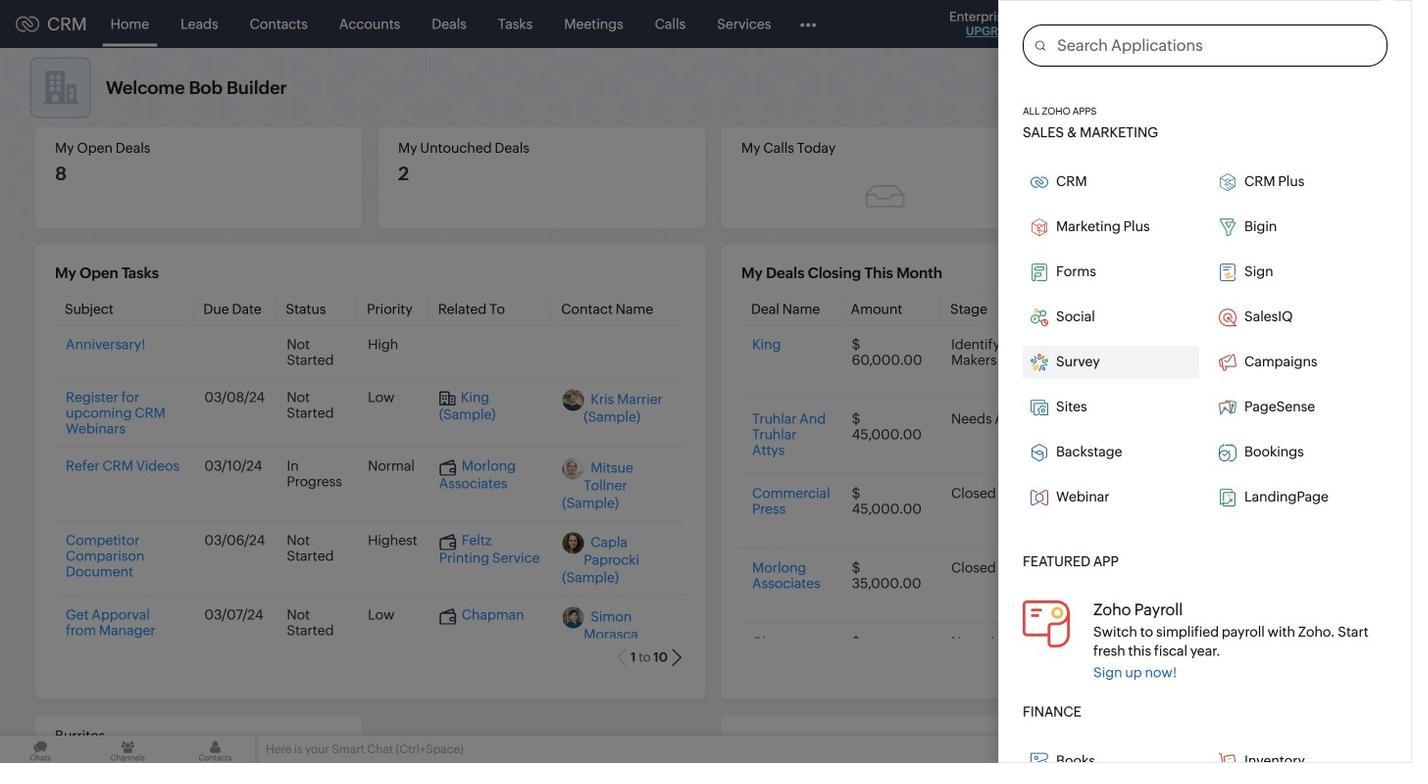 Task type: locate. For each thing, give the bounding box(es) containing it.
calendar image
[[1204, 16, 1221, 32]]

contacts image
[[175, 737, 256, 764]]

signals element
[[1155, 0, 1193, 48]]

profile element
[[1312, 0, 1367, 48]]

search image
[[1127, 16, 1144, 32]]

channels image
[[87, 737, 168, 764]]

Search Applications text field
[[1045, 25, 1387, 66]]

profile image
[[1324, 8, 1355, 40]]



Task type: vqa. For each thing, say whether or not it's contained in the screenshot.
the Contacts Image
yes



Task type: describe. For each thing, give the bounding box(es) containing it.
signals image
[[1167, 16, 1181, 32]]

chats image
[[0, 737, 81, 764]]

zoho payroll image
[[1023, 601, 1070, 648]]

logo image
[[16, 16, 39, 32]]

search element
[[1115, 0, 1155, 48]]



